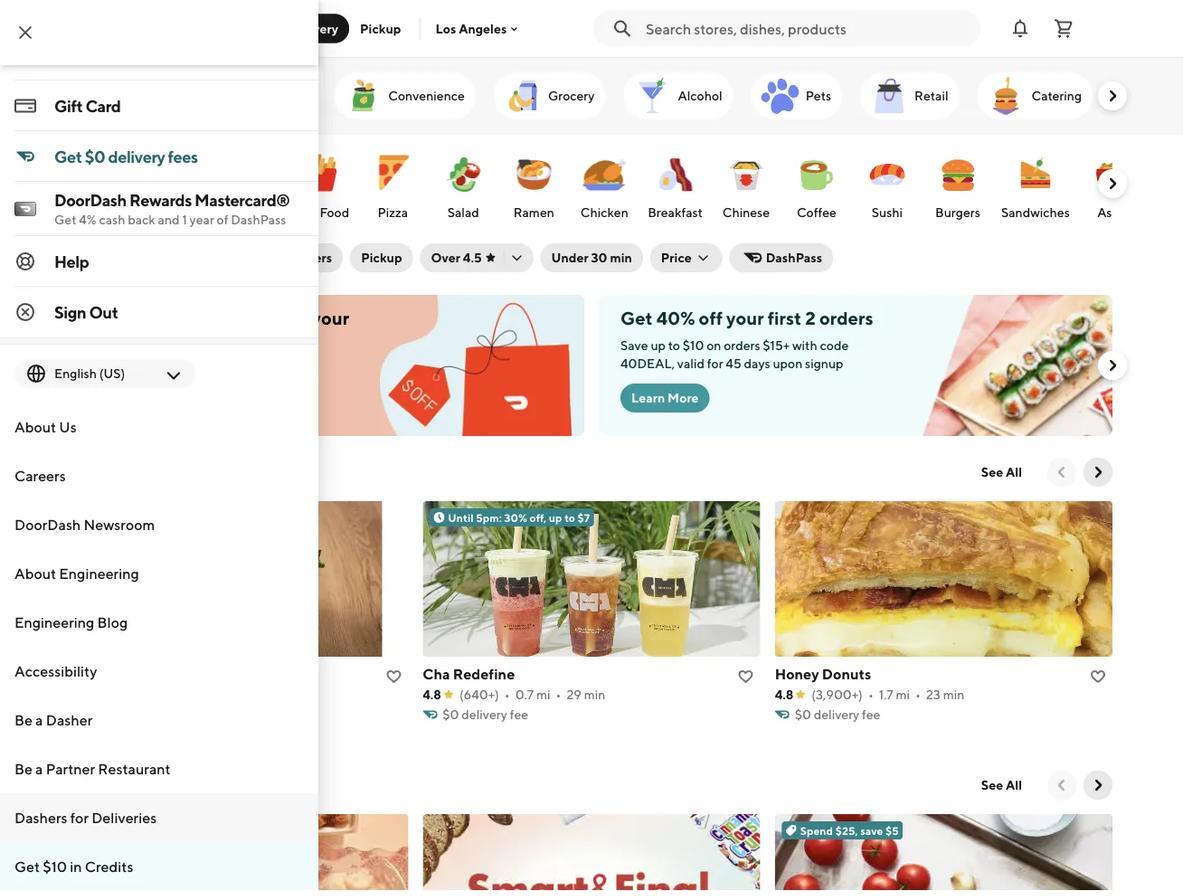 Task type: describe. For each thing, give the bounding box(es) containing it.
4.5
[[463, 250, 482, 265]]

a for partner
[[35, 761, 43, 778]]

30
[[592, 250, 608, 265]]

minimum
[[160, 360, 214, 375]]

be a partner restaurant link
[[0, 745, 319, 794]]

delivery button
[[279, 14, 349, 43]]

under
[[552, 250, 589, 265]]

on inside get 40% off your first 2 orders save up to $10 on orders $15+ with code 40deal, valid for 45 days upon signup
[[707, 338, 722, 353]]

$7
[[578, 511, 590, 524]]

ramen
[[514, 205, 555, 220]]

• 0.7 mi • 29 min
[[505, 687, 606, 702]]

retail
[[915, 88, 949, 103]]

over 4.5
[[431, 250, 482, 265]]

off,
[[530, 511, 547, 524]]

0 vertical spatial next button of carousel image
[[1104, 175, 1122, 193]]

dashers
[[14, 810, 67, 827]]

get for $0
[[54, 147, 82, 166]]

first inside enjoy a $0 delivery fee on your first order. $5 subtotal minimum required.
[[92, 329, 126, 351]]

• 1.7 mi • 23 min
[[869, 687, 965, 702]]

in
[[70, 858, 82, 876]]

quick essentials nearby
[[71, 772, 313, 798]]

all for 2nd previous button of carousel icon from the bottom of the page
[[1007, 465, 1023, 480]]

$10 inside get 40% off your first 2 orders save up to $10 on orders $15+ with code 40deal, valid for 45 days upon signup
[[683, 338, 704, 353]]

cash
[[99, 212, 125, 227]]

delivery inside get $0 delivery fees link
[[108, 147, 165, 166]]

1 horizontal spatial $25,
[[836, 825, 859, 837]]

0 vertical spatial pickup
[[360, 21, 401, 36]]

simply salad: newlowprices
[[71, 666, 264, 683]]

catering
[[1032, 88, 1083, 103]]

get $10 in credits link
[[0, 843, 319, 892]]

los angeles
[[436, 21, 507, 36]]

pizza
[[378, 205, 408, 220]]

40deal,
[[621, 356, 675, 371]]

dashpass inside dashpass button
[[766, 250, 823, 265]]

0 horizontal spatial $25,
[[131, 511, 154, 524]]

doordash for newsroom
[[14, 516, 81, 534]]

grocery link
[[494, 72, 606, 119]]

sign
[[54, 302, 86, 322]]

1 vertical spatial $5
[[181, 511, 195, 524]]

sandwiches
[[1002, 205, 1071, 220]]

with
[[793, 338, 818, 353]]

min inside button
[[610, 250, 633, 265]]

los angeles button
[[436, 21, 522, 36]]

delivery for delivery fees:
[[81, 250, 130, 265]]

1 vertical spatial spend $25, save $5
[[801, 825, 900, 837]]

learn
[[632, 391, 665, 405]]

fees
[[168, 147, 198, 166]]

4 • from the left
[[916, 687, 921, 702]]

on inside enjoy a $0 delivery fee on your first order. $5 subtotal minimum required.
[[287, 308, 308, 329]]

asian
[[1098, 205, 1130, 220]]

delivery fees: button
[[71, 243, 255, 272]]

grocery
[[548, 88, 595, 103]]

price button
[[651, 243, 723, 272]]

$0 inside enjoy a $0 delivery fee on your first order. $5 subtotal minimum required.
[[157, 308, 181, 329]]

donuts
[[823, 666, 872, 683]]

(3,900+)
[[812, 687, 863, 702]]

doordash newsroom link
[[0, 501, 319, 549]]

required.
[[216, 360, 268, 375]]

breakfast
[[648, 205, 703, 220]]

us
[[59, 419, 77, 436]]

catering image
[[985, 74, 1029, 118]]

see all link for first previous button of carousel icon from the bottom of the page
[[971, 771, 1034, 800]]

blog
[[97, 614, 128, 631]]

careers
[[14, 467, 66, 485]]

1 see from the top
[[982, 465, 1004, 480]]

$​0 delivery fee for salad:
[[91, 707, 176, 722]]

2 • from the left
[[556, 687, 562, 702]]

1 vertical spatial $10
[[43, 858, 67, 876]]

fee for simply salad: newlowprices
[[158, 707, 176, 722]]

card
[[86, 96, 121, 115]]

help link
[[0, 236, 319, 287]]

cha redefine
[[423, 666, 515, 683]]

$​0 delivery fee for redefine
[[443, 707, 529, 722]]

doordash newsroom
[[14, 516, 155, 534]]

acclaimed link
[[141, 142, 210, 225]]

offers image
[[81, 74, 125, 118]]

pets link
[[752, 72, 843, 119]]

29
[[567, 687, 582, 702]]

restaurant
[[98, 761, 171, 778]]

chicken
[[581, 205, 629, 220]]

alcohol
[[678, 88, 723, 103]]

delivery for cha
[[462, 707, 508, 722]]

2 see from the top
[[982, 778, 1004, 793]]

0 horizontal spatial to
[[565, 511, 576, 524]]

get for $10
[[14, 858, 40, 876]]

fees:
[[133, 250, 164, 265]]

sign out
[[54, 302, 118, 322]]

rewards
[[129, 190, 192, 210]]

delivery for delivery
[[290, 21, 339, 36]]

gift card
[[54, 96, 121, 115]]

0 vertical spatial orders
[[820, 308, 874, 329]]

0 vertical spatial pickup button
[[349, 14, 412, 43]]

a for dasher
[[35, 712, 43, 729]]

$​0 for simply
[[91, 707, 107, 722]]

dashpass button
[[730, 243, 834, 272]]

mi for honey donuts
[[896, 687, 911, 702]]

doordash for rewards
[[54, 190, 127, 210]]

salad:
[[119, 666, 160, 683]]

get $0 delivery fees
[[54, 147, 198, 166]]

dashers for deliveries
[[14, 810, 157, 827]]

for inside get 40% off your first 2 orders save up to $10 on orders $15+ with code 40deal, valid for 45 days upon signup
[[708, 356, 724, 371]]

about engineering link
[[0, 549, 319, 598]]

see all for see all link associated with 2nd previous button of carousel icon from the bottom of the page
[[982, 465, 1023, 480]]

1 vertical spatial pickup
[[361, 250, 402, 265]]

under 30 min button
[[541, 243, 643, 272]]

convenience
[[389, 88, 465, 103]]

1 vertical spatial spend
[[801, 825, 834, 837]]

see all for see all link for first previous button of carousel icon from the bottom of the page
[[982, 778, 1023, 793]]

over 4.5 button
[[420, 243, 534, 272]]

$15+
[[763, 338, 790, 353]]

save
[[621, 338, 649, 353]]

los
[[436, 21, 456, 36]]

2
[[806, 308, 816, 329]]

subtotal
[[110, 360, 158, 375]]

$​0 delivery fee for donuts
[[795, 707, 881, 722]]

about for about engineering
[[14, 565, 56, 582]]

1.7
[[880, 687, 894, 702]]

40%
[[657, 308, 696, 329]]



Task type: locate. For each thing, give the bounding box(es) containing it.
30%
[[505, 511, 528, 524]]

1 vertical spatial see all
[[982, 778, 1023, 793]]

1 horizontal spatial dashpass
[[766, 250, 823, 265]]

see all
[[982, 465, 1023, 480], [982, 778, 1023, 793]]

about inside about us link
[[14, 419, 56, 436]]

1 vertical spatial delivery
[[81, 250, 130, 265]]

0 vertical spatial for
[[708, 356, 724, 371]]

2 $​0 delivery fee from the left
[[443, 707, 529, 722]]

1 vertical spatial pickup button
[[350, 243, 413, 272]]

1 horizontal spatial for
[[708, 356, 724, 371]]

redefine
[[453, 666, 515, 683]]

0 vertical spatial doordash
[[54, 190, 127, 210]]

accessibility link
[[0, 647, 319, 696]]

until
[[448, 511, 474, 524]]

1 horizontal spatial $​0
[[443, 707, 459, 722]]

1 horizontal spatial $0
[[157, 308, 181, 329]]

cha
[[423, 666, 450, 683]]

0 horizontal spatial $0
[[85, 147, 105, 166]]

first down enjoy
[[92, 329, 126, 351]]

about up 'engineering blog'
[[14, 565, 56, 582]]

be left dasher
[[14, 712, 33, 729]]

1 horizontal spatial $​0 delivery fee
[[443, 707, 529, 722]]

pickup left los
[[360, 21, 401, 36]]

0 horizontal spatial $​0
[[91, 707, 107, 722]]

delivery up sponsored
[[110, 707, 155, 722]]

0 vertical spatial save
[[156, 511, 179, 524]]

days
[[744, 356, 771, 371]]

• left "29"
[[556, 687, 562, 702]]

about left us
[[14, 419, 56, 436]]

get down gift
[[54, 147, 82, 166]]

first left 2
[[768, 308, 802, 329]]

$0
[[85, 147, 105, 166], [157, 308, 181, 329]]

be a dasher
[[14, 712, 93, 729]]

0 vertical spatial $5
[[92, 360, 108, 375]]

1 horizontal spatial spend
[[801, 825, 834, 837]]

0 horizontal spatial 4.8
[[423, 687, 442, 702]]

all for first previous button of carousel icon from the bottom of the page
[[1007, 778, 1023, 793]]

4.8
[[423, 687, 442, 702], [775, 687, 794, 702]]

orders up "code"
[[820, 308, 874, 329]]

(640+)
[[460, 687, 499, 702]]

3 $​0 delivery fee from the left
[[795, 707, 881, 722]]

delivery left fees
[[108, 147, 165, 166]]

1 $​0 from the left
[[91, 707, 107, 722]]

get 40% off your first 2 orders save up to $10 on orders $15+ with code 40deal, valid for 45 days upon signup
[[621, 308, 874, 371]]

1 vertical spatial on
[[707, 338, 722, 353]]

up up 40deal,
[[651, 338, 666, 353]]

next button of carousel image for first previous button of carousel icon from the bottom of the page
[[1090, 777, 1108, 795]]

1 horizontal spatial spend $25, save $5
[[801, 825, 900, 837]]

a
[[144, 308, 154, 329], [35, 712, 43, 729], [35, 761, 43, 778]]

min for honey donuts
[[944, 687, 965, 702]]

1 vertical spatial dashpass
[[766, 250, 823, 265]]

your inside enjoy a $0 delivery fee on your first order. $5 subtotal minimum required.
[[312, 308, 350, 329]]

to inside get 40% off your first 2 orders save up to $10 on orders $15+ with code 40deal, valid for 45 days upon signup
[[669, 338, 681, 353]]

learn more
[[632, 391, 699, 405]]

up inside get 40% off your first 2 orders save up to $10 on orders $15+ with code 40deal, valid for 45 days upon signup
[[651, 338, 666, 353]]

about engineering
[[14, 565, 139, 582]]

dashmart image
[[201, 74, 245, 118]]

0 vertical spatial on
[[287, 308, 308, 329]]

1 • from the left
[[505, 687, 510, 702]]

0 vertical spatial $0
[[85, 147, 105, 166]]

get left in
[[14, 858, 40, 876]]

2 4.8 from the left
[[775, 687, 794, 702]]

2 be from the top
[[14, 761, 33, 778]]

pickup button left los
[[349, 14, 412, 43]]

45
[[726, 356, 742, 371]]

off
[[699, 308, 723, 329]]

angeles
[[459, 21, 507, 36]]

4.8 down 'honey'
[[775, 687, 794, 702]]

dashpass inside doordash rewards mastercard® get 4% cash back and 1 year of dashpass
[[231, 212, 286, 227]]

newsroom
[[84, 516, 155, 534]]

doordash
[[54, 190, 127, 210], [14, 516, 81, 534]]

on
[[287, 308, 308, 329], [707, 338, 722, 353]]

on down offers button
[[287, 308, 308, 329]]

1 vertical spatial be
[[14, 761, 33, 778]]

1 vertical spatial next button of carousel image
[[1104, 357, 1122, 375]]

doordash down careers
[[14, 516, 81, 534]]

year
[[190, 212, 214, 227]]

previous button of carousel image
[[1054, 463, 1072, 482], [1054, 777, 1072, 795]]

on down off
[[707, 338, 722, 353]]

convenience link
[[334, 72, 476, 119]]

1 vertical spatial see all link
[[971, 771, 1034, 800]]

fee down 1.7
[[863, 707, 881, 722]]

to left $7
[[565, 511, 576, 524]]

about inside about engineering link
[[14, 565, 56, 582]]

your down offers
[[312, 308, 350, 329]]

deliveries
[[92, 810, 157, 827]]

get $10 in credits
[[14, 858, 133, 876]]

1 vertical spatial orders
[[724, 338, 761, 353]]

2 mi from the left
[[896, 687, 911, 702]]

0 horizontal spatial $10
[[43, 858, 67, 876]]

be inside be a dasher link
[[14, 712, 33, 729]]

for right dashers
[[70, 810, 89, 827]]

1 vertical spatial for
[[70, 810, 89, 827]]

engineering up 'blog'
[[59, 565, 139, 582]]

chinese
[[723, 205, 770, 220]]

food
[[320, 205, 350, 220]]

1 your from the left
[[312, 308, 350, 329]]

0 vertical spatial spend
[[96, 511, 129, 524]]

offers
[[294, 250, 332, 265]]

first inside get 40% off your first 2 orders save up to $10 on orders $15+ with code 40deal, valid for 45 days upon signup
[[768, 308, 802, 329]]

1 vertical spatial save
[[861, 825, 884, 837]]

0 vertical spatial delivery
[[290, 21, 339, 36]]

1 vertical spatial about
[[14, 565, 56, 582]]

dashpass down coffee
[[766, 250, 823, 265]]

doordash inside doordash rewards mastercard® get 4% cash back and 1 year of dashpass
[[54, 190, 127, 210]]

0 vertical spatial to
[[669, 338, 681, 353]]

0 horizontal spatial min
[[584, 687, 606, 702]]

accessibility
[[14, 663, 97, 680]]

orders
[[820, 308, 874, 329], [724, 338, 761, 353]]

fee down simply salad: newlowprices
[[158, 707, 176, 722]]

next button of carousel image for 2nd previous button of carousel icon from the bottom of the page
[[1090, 463, 1108, 482]]

0 vertical spatial first
[[768, 308, 802, 329]]

0 vertical spatial all
[[1007, 465, 1023, 480]]

0 horizontal spatial delivery
[[81, 250, 130, 265]]

mi
[[537, 687, 551, 702], [896, 687, 911, 702]]

get up save
[[621, 308, 653, 329]]

$5 inside enjoy a $0 delivery fee on your first order. $5 subtotal minimum required.
[[92, 360, 108, 375]]

honey
[[775, 666, 820, 683]]

about for about us
[[14, 419, 56, 436]]

0 horizontal spatial mi
[[537, 687, 551, 702]]

1 vertical spatial $0
[[157, 308, 181, 329]]

$10 left in
[[43, 858, 67, 876]]

a left dasher
[[35, 712, 43, 729]]

$​0 for honey
[[795, 707, 812, 722]]

4.8 down "cha"
[[423, 687, 442, 702]]

engineering up accessibility
[[14, 614, 94, 631]]

learn more button
[[621, 384, 710, 413]]

0 horizontal spatial up
[[549, 511, 563, 524]]

23
[[927, 687, 941, 702]]

1 4.8 from the left
[[423, 687, 442, 702]]

your inside get 40% off your first 2 orders save up to $10 on orders $15+ with code 40deal, valid for 45 days upon signup
[[727, 308, 765, 329]]

be a dasher link
[[0, 696, 319, 745]]

0 vertical spatial $10
[[683, 338, 704, 353]]

fee down '0.7'
[[510, 707, 529, 722]]

0 vertical spatial up
[[651, 338, 666, 353]]

0 horizontal spatial $5
[[92, 360, 108, 375]]

3 • from the left
[[869, 687, 874, 702]]

next button of carousel image
[[1104, 87, 1122, 105], [1104, 357, 1122, 375]]

orders up 45
[[724, 338, 761, 353]]

mi for cha redefine
[[537, 687, 551, 702]]

min right "29"
[[584, 687, 606, 702]]

delivery down (640+)
[[462, 707, 508, 722]]

trending
[[76, 205, 127, 220]]

signup
[[806, 356, 844, 371]]

$​0
[[91, 707, 107, 722], [443, 707, 459, 722], [795, 707, 812, 722]]

2 see all link from the top
[[971, 771, 1034, 800]]

fee up required. in the left of the page
[[256, 308, 283, 329]]

$​0 for cha
[[443, 707, 459, 722]]

pickup button down pizza
[[350, 243, 413, 272]]

$0 down gift card
[[85, 147, 105, 166]]

save
[[156, 511, 179, 524], [861, 825, 884, 837]]

delivery fees:
[[81, 250, 166, 265]]

sushi
[[872, 205, 903, 220]]

pickup down pizza
[[361, 250, 402, 265]]

delivery
[[108, 147, 165, 166], [185, 308, 252, 329], [110, 707, 155, 722], [462, 707, 508, 722], [814, 707, 860, 722]]

1 next button of carousel image from the top
[[1104, 87, 1122, 105]]

0 vertical spatial $25,
[[131, 511, 154, 524]]

1 vertical spatial previous button of carousel image
[[1054, 777, 1072, 795]]

1 vertical spatial see
[[982, 778, 1004, 793]]

careers link
[[0, 452, 319, 501]]

close image
[[14, 22, 36, 43]]

be a partner restaurant
[[14, 761, 171, 778]]

fee for honey donuts
[[863, 707, 881, 722]]

be left partner
[[14, 761, 33, 778]]

next button of carousel image
[[1104, 175, 1122, 193], [1090, 463, 1108, 482], [1090, 777, 1108, 795]]

$​0 up sponsored
[[91, 707, 107, 722]]

4.8 for cha redefine
[[423, 687, 442, 702]]

1 vertical spatial up
[[549, 511, 563, 524]]

2 horizontal spatial min
[[944, 687, 965, 702]]

0 horizontal spatial spend
[[96, 511, 129, 524]]

4.8 for honey donuts
[[775, 687, 794, 702]]

$​0 delivery fee up sponsored
[[91, 707, 176, 722]]

2 vertical spatial a
[[35, 761, 43, 778]]

your
[[312, 308, 350, 329], [727, 308, 765, 329]]

1 horizontal spatial save
[[861, 825, 884, 837]]

0 vertical spatial previous button of carousel image
[[1054, 463, 1072, 482]]

1 horizontal spatial min
[[610, 250, 633, 265]]

1 vertical spatial first
[[92, 329, 126, 351]]

gift card link
[[0, 81, 319, 131]]

0 horizontal spatial first
[[92, 329, 126, 351]]

enjoy a $0 delivery fee on your first order. $5 subtotal minimum required.
[[92, 308, 350, 375]]

1 see all link from the top
[[971, 458, 1034, 487]]

3 $​0 from the left
[[795, 707, 812, 722]]

a up order.
[[144, 308, 154, 329]]

• left '0.7'
[[505, 687, 510, 702]]

2 your from the left
[[727, 308, 765, 329]]

credits
[[85, 858, 133, 876]]

2 vertical spatial $5
[[886, 825, 900, 837]]

0.7
[[516, 687, 534, 702]]

a inside enjoy a $0 delivery fee on your first order. $5 subtotal minimum required.
[[144, 308, 154, 329]]

engineering inside 'link'
[[14, 614, 94, 631]]

1 vertical spatial engineering
[[14, 614, 94, 631]]

fast
[[293, 205, 317, 220]]

2 see all from the top
[[982, 778, 1023, 793]]

• left 1.7
[[869, 687, 874, 702]]

to up valid
[[669, 338, 681, 353]]

1 previous button of carousel image from the top
[[1054, 463, 1072, 482]]

1 see all from the top
[[982, 465, 1023, 480]]

fast food
[[293, 205, 350, 220]]

get left "4%"
[[54, 212, 76, 227]]

• left 23
[[916, 687, 921, 702]]

honey donuts
[[775, 666, 872, 683]]

1 horizontal spatial mi
[[896, 687, 911, 702]]

1 $​0 delivery fee from the left
[[91, 707, 176, 722]]

0 horizontal spatial save
[[156, 511, 179, 524]]

see all link for 2nd previous button of carousel icon from the bottom of the page
[[971, 458, 1034, 487]]

0 horizontal spatial dashpass
[[231, 212, 286, 227]]

get inside get 40% off your first 2 orders save up to $10 on orders $15+ with code 40deal, valid for 45 days upon signup
[[621, 308, 653, 329]]

$​0 down "cha"
[[443, 707, 459, 722]]

1 vertical spatial all
[[1007, 778, 1023, 793]]

min right 30
[[610, 250, 633, 265]]

retail image
[[868, 74, 912, 118]]

1 vertical spatial doordash
[[14, 516, 81, 534]]

1 mi from the left
[[537, 687, 551, 702]]

0 horizontal spatial your
[[312, 308, 350, 329]]

1 horizontal spatial 4.8
[[775, 687, 794, 702]]

1 all from the top
[[1007, 465, 1023, 480]]

1 horizontal spatial $10
[[683, 338, 704, 353]]

delivery for simply
[[110, 707, 155, 722]]

$10 up valid
[[683, 338, 704, 353]]

2 horizontal spatial $​0
[[795, 707, 812, 722]]

0 vertical spatial spend $25, save $5
[[96, 511, 195, 524]]

delivery inside button
[[81, 250, 130, 265]]

2 next button of carousel image from the top
[[1104, 357, 1122, 375]]

until 5pm: 30% off, up to $7
[[448, 511, 590, 524]]

notification bell image
[[1010, 18, 1032, 39]]

5pm:
[[476, 511, 502, 524]]

enjoy
[[92, 308, 140, 329]]

0 horizontal spatial orders
[[724, 338, 761, 353]]

grocery image
[[501, 74, 545, 118]]

2 previous button of carousel image from the top
[[1054, 777, 1072, 795]]

$​0 delivery fee down (3,900+) at the bottom of page
[[795, 707, 881, 722]]

burgers
[[936, 205, 981, 220]]

engineering blog
[[14, 614, 128, 631]]

1 horizontal spatial delivery
[[290, 21, 339, 36]]

be for be a partner restaurant
[[14, 761, 33, 778]]

get inside doordash rewards mastercard® get 4% cash back and 1 year of dashpass
[[54, 212, 76, 227]]

2 all from the top
[[1007, 778, 1023, 793]]

0 vertical spatial dashpass
[[231, 212, 286, 227]]

2 horizontal spatial $​0 delivery fee
[[795, 707, 881, 722]]

out
[[89, 302, 118, 322]]

get for 40%
[[621, 308, 653, 329]]

quick
[[71, 772, 131, 798]]

spend $25, save $5
[[96, 511, 195, 524], [801, 825, 900, 837]]

alcohol image
[[631, 74, 675, 118]]

1 vertical spatial to
[[565, 511, 576, 524]]

delivery inside enjoy a $0 delivery fee on your first order. $5 subtotal minimum required.
[[185, 308, 252, 329]]

for left 45
[[708, 356, 724, 371]]

delivery inside button
[[290, 21, 339, 36]]

0 horizontal spatial spend $25, save $5
[[96, 511, 195, 524]]

partner
[[46, 761, 95, 778]]

convenience image
[[342, 74, 385, 118]]

healthy
[[227, 205, 272, 220]]

dashpass down mastercard®
[[231, 212, 286, 227]]

2 $​0 from the left
[[443, 707, 459, 722]]

0 vertical spatial see all link
[[971, 458, 1034, 487]]

engineering blog link
[[0, 598, 319, 647]]

0 horizontal spatial $​0 delivery fee
[[91, 707, 176, 722]]

mi right 1.7
[[896, 687, 911, 702]]

1 horizontal spatial first
[[768, 308, 802, 329]]

1 about from the top
[[14, 419, 56, 436]]

2 vertical spatial next button of carousel image
[[1090, 777, 1108, 795]]

2 about from the top
[[14, 565, 56, 582]]

valid
[[678, 356, 705, 371]]

2 horizontal spatial $5
[[886, 825, 900, 837]]

a left partner
[[35, 761, 43, 778]]

code
[[820, 338, 849, 353]]

essentials
[[135, 772, 235, 798]]

order.
[[130, 329, 179, 351]]

delivery down (3,900+) at the bottom of page
[[814, 707, 860, 722]]

$​0 down 'honey'
[[795, 707, 812, 722]]

be for be a dasher
[[14, 712, 33, 729]]

0 vertical spatial a
[[144, 308, 154, 329]]

see
[[982, 465, 1004, 480], [982, 778, 1004, 793]]

0 vertical spatial see
[[982, 465, 1004, 480]]

get
[[54, 147, 82, 166], [54, 212, 76, 227], [621, 308, 653, 329], [14, 858, 40, 876]]

0 horizontal spatial for
[[70, 810, 89, 827]]

1
[[182, 212, 187, 227]]

doordash up "4%"
[[54, 190, 127, 210]]

$0 up order.
[[157, 308, 181, 329]]

0 items, open order cart image
[[1054, 18, 1075, 39]]

0 horizontal spatial on
[[287, 308, 308, 329]]

min right 23
[[944, 687, 965, 702]]

delivery
[[290, 21, 339, 36], [81, 250, 130, 265]]

1 be from the top
[[14, 712, 33, 729]]

1 horizontal spatial on
[[707, 338, 722, 353]]

your right off
[[727, 308, 765, 329]]

1 vertical spatial $25,
[[836, 825, 859, 837]]

mastercard®
[[195, 190, 290, 210]]

1 horizontal spatial to
[[669, 338, 681, 353]]

mi right '0.7'
[[537, 687, 551, 702]]

pets image
[[759, 74, 803, 118]]

about
[[14, 419, 56, 436], [14, 565, 56, 582]]

up right off,
[[549, 511, 563, 524]]

be inside be a partner restaurant link
[[14, 761, 33, 778]]

0 vertical spatial about
[[14, 419, 56, 436]]

salad
[[448, 205, 480, 220]]

$​0 delivery fee down (640+)
[[443, 707, 529, 722]]

1 vertical spatial a
[[35, 712, 43, 729]]

quick essentials nearby link
[[71, 771, 313, 800]]

1 horizontal spatial your
[[727, 308, 765, 329]]

fee inside enjoy a $0 delivery fee on your first order. $5 subtotal minimum required.
[[256, 308, 283, 329]]

a for $0
[[144, 308, 154, 329]]

delivery for honey
[[814, 707, 860, 722]]

min for cha redefine
[[584, 687, 606, 702]]

0 vertical spatial engineering
[[59, 565, 139, 582]]

0 vertical spatial next button of carousel image
[[1104, 87, 1122, 105]]

pickup
[[360, 21, 401, 36], [361, 250, 402, 265]]

1 horizontal spatial up
[[651, 338, 666, 353]]

delivery up required. in the left of the page
[[185, 308, 252, 329]]

fee for cha redefine
[[510, 707, 529, 722]]



Task type: vqa. For each thing, say whether or not it's contained in the screenshot.
$0 within Enjoy a $0 delivery fee on your first order. $5 subtotal minimum required.
yes



